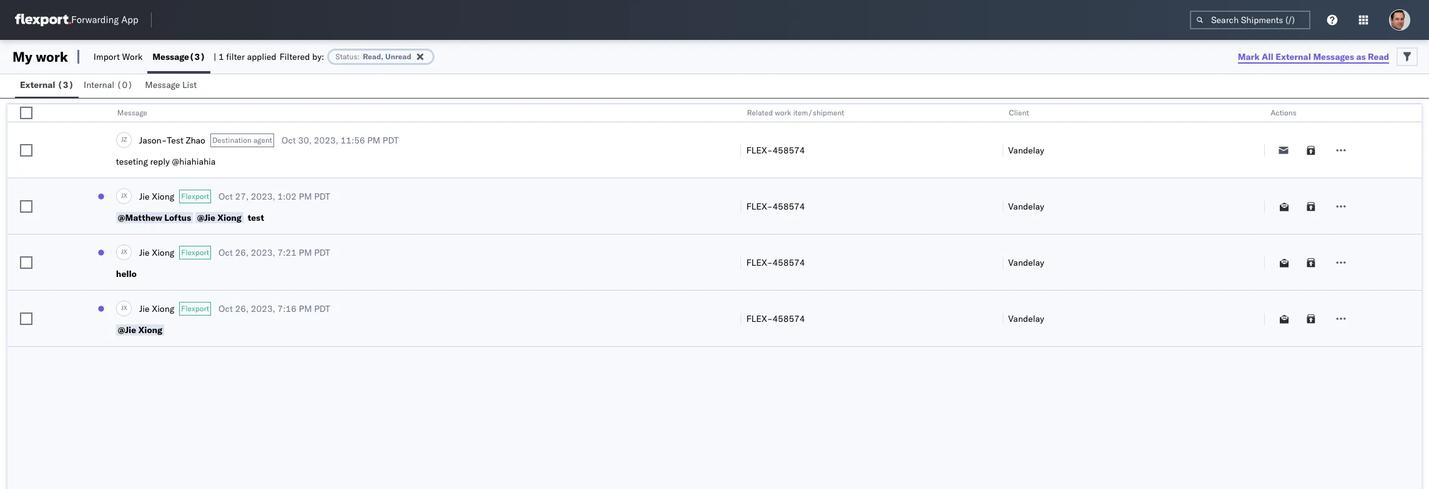 Task type: locate. For each thing, give the bounding box(es) containing it.
1 vertical spatial 26,
[[235, 303, 249, 314]]

0 horizontal spatial external
[[20, 79, 55, 91]]

2 458574 from the top
[[773, 201, 805, 212]]

|
[[214, 51, 216, 62]]

xiong
[[152, 191, 174, 202], [218, 212, 242, 224], [152, 247, 174, 258], [152, 303, 174, 314], [138, 325, 162, 336]]

message left list
[[145, 79, 180, 91]]

@jie right loftus at the top left of page
[[197, 212, 215, 224]]

teseting
[[116, 156, 148, 167]]

2 vertical spatial jie
[[139, 303, 150, 314]]

x
[[123, 192, 127, 200], [123, 248, 127, 256], [123, 304, 127, 312]]

jie xiong for xiong
[[139, 303, 174, 314]]

1 jie from the top
[[139, 191, 150, 202]]

message
[[153, 51, 189, 62], [145, 79, 180, 91], [117, 108, 147, 117]]

j x up @jie xiong at the bottom
[[121, 304, 127, 312]]

2 jie xiong from the top
[[139, 247, 174, 258]]

@matthew
[[118, 212, 162, 224]]

2 flex- from the top
[[747, 201, 773, 212]]

j x
[[121, 192, 127, 200], [121, 248, 127, 256], [121, 304, 127, 312]]

1 vertical spatial jie xiong
[[139, 247, 174, 258]]

2023, for 11:56
[[314, 135, 338, 146]]

@jie
[[197, 212, 215, 224], [118, 325, 136, 336]]

1 j x from the top
[[121, 192, 127, 200]]

x up @matthew on the left top of the page
[[123, 192, 127, 200]]

j x for @matthew
[[121, 192, 127, 200]]

resize handle column header
[[71, 104, 86, 348], [726, 104, 741, 348], [988, 104, 1003, 348], [1250, 104, 1265, 348], [1407, 104, 1422, 348]]

2 26, from the top
[[235, 303, 249, 314]]

2 vertical spatial flexport
[[181, 304, 209, 313]]

work for related
[[775, 108, 791, 117]]

0 vertical spatial j x
[[121, 192, 127, 200]]

jie for @jie
[[139, 303, 150, 314]]

3 x from the top
[[123, 304, 127, 312]]

jie for @matthew
[[139, 191, 150, 202]]

zhao
[[186, 135, 205, 146]]

None checkbox
[[20, 107, 32, 119], [20, 256, 32, 269], [20, 107, 32, 119], [20, 256, 32, 269]]

2023, left 7:21
[[251, 247, 275, 258]]

j up @matthew on the left top of the page
[[121, 192, 123, 200]]

(3) left |
[[189, 51, 205, 62]]

oct
[[282, 135, 296, 146], [219, 191, 233, 202], [219, 247, 233, 258], [219, 303, 233, 314]]

3 jie xiong from the top
[[139, 303, 174, 314]]

1 jie xiong from the top
[[139, 191, 174, 202]]

work up external (3)
[[36, 48, 68, 66]]

0 vertical spatial work
[[36, 48, 68, 66]]

2 resize handle column header from the left
[[726, 104, 741, 348]]

jie xiong up @matthew on the left top of the page
[[139, 191, 174, 202]]

0 vertical spatial (3)
[[189, 51, 205, 62]]

j up teseting
[[121, 136, 124, 144]]

3 458574 from the top
[[773, 257, 805, 268]]

458574 for oct 26, 2023, 7:16 pm pdt
[[773, 313, 805, 324]]

oct 30, 2023, 11:56 pm pdt
[[282, 135, 399, 146]]

1 vertical spatial @jie
[[118, 325, 136, 336]]

jie
[[139, 191, 150, 202], [139, 247, 150, 258], [139, 303, 150, 314]]

1 flex- from the top
[[747, 145, 773, 156]]

3 flexport from the top
[[181, 304, 209, 313]]

1 vertical spatial x
[[123, 248, 127, 256]]

@jie down hello
[[118, 325, 136, 336]]

1 vertical spatial (3)
[[57, 79, 74, 91]]

import work button
[[89, 40, 148, 74]]

1 vertical spatial jie
[[139, 247, 150, 258]]

messages
[[1314, 51, 1355, 62]]

0 horizontal spatial (3)
[[57, 79, 74, 91]]

external down my work
[[20, 79, 55, 91]]

2 vertical spatial message
[[117, 108, 147, 117]]

2023,
[[314, 135, 338, 146], [251, 191, 275, 202], [251, 247, 275, 258], [251, 303, 275, 314]]

import
[[94, 51, 120, 62]]

0 vertical spatial jie xiong
[[139, 191, 174, 202]]

3 vandelay from the top
[[1009, 257, 1045, 268]]

2023, left '7:16'
[[251, 303, 275, 314]]

(3)
[[189, 51, 205, 62], [57, 79, 74, 91]]

1 vertical spatial external
[[20, 79, 55, 91]]

message up the message list
[[153, 51, 189, 62]]

list
[[182, 79, 197, 91]]

3 flex- 458574 from the top
[[747, 257, 805, 268]]

1 26, from the top
[[235, 247, 249, 258]]

(3) for message (3)
[[189, 51, 205, 62]]

flex-
[[747, 145, 773, 156], [747, 201, 773, 212], [747, 257, 773, 268], [747, 313, 773, 324]]

vandelay for oct 26, 2023, 7:21 pm pdt
[[1009, 257, 1045, 268]]

0 vertical spatial x
[[123, 192, 127, 200]]

flex- 458574 for oct 26, 2023, 7:21 pm pdt
[[747, 257, 805, 268]]

status : read, unread
[[336, 52, 411, 61]]

2 vertical spatial jie xiong
[[139, 303, 174, 314]]

destination agent
[[212, 135, 272, 145]]

26, left '7:16'
[[235, 303, 249, 314]]

message inside message list button
[[145, 79, 180, 91]]

hello
[[116, 269, 137, 280]]

4 resize handle column header from the left
[[1250, 104, 1265, 348]]

pm right 1:02
[[299, 191, 312, 202]]

1 vertical spatial work
[[775, 108, 791, 117]]

pm right '7:16'
[[299, 303, 312, 314]]

1 458574 from the top
[[773, 145, 805, 156]]

Search Shipments (/) text field
[[1190, 11, 1311, 29]]

pm right 11:56
[[367, 135, 380, 146]]

pdt
[[383, 135, 399, 146], [314, 191, 330, 202], [314, 247, 330, 258], [314, 303, 330, 314]]

jie xiong down @matthew on the left top of the page
[[139, 247, 174, 258]]

1 horizontal spatial work
[[775, 108, 791, 117]]

4 flex- 458574 from the top
[[747, 313, 805, 324]]

1 horizontal spatial external
[[1276, 51, 1311, 62]]

1 horizontal spatial (3)
[[189, 51, 205, 62]]

jie xiong up @jie xiong at the bottom
[[139, 303, 174, 314]]

11:56
[[341, 135, 365, 146]]

flex- 458574 for oct 26, 2023, 7:16 pm pdt
[[747, 313, 805, 324]]

related
[[747, 108, 773, 117]]

j x up hello
[[121, 248, 127, 256]]

message up z
[[117, 108, 147, 117]]

2 vertical spatial x
[[123, 304, 127, 312]]

oct left 30,
[[282, 135, 296, 146]]

2023, right 30,
[[314, 135, 338, 146]]

2 x from the top
[[123, 248, 127, 256]]

4 vandelay from the top
[[1009, 313, 1045, 324]]

pdt right 1:02
[[314, 191, 330, 202]]

0 vertical spatial jie
[[139, 191, 150, 202]]

x up @jie xiong at the bottom
[[123, 304, 127, 312]]

7:16
[[278, 303, 297, 314]]

pdt right '7:16'
[[314, 303, 330, 314]]

None checkbox
[[20, 144, 32, 156], [20, 200, 32, 213], [20, 313, 32, 325], [20, 144, 32, 156], [20, 200, 32, 213], [20, 313, 32, 325]]

work
[[36, 48, 68, 66], [775, 108, 791, 117]]

pdt right 11:56
[[383, 135, 399, 146]]

(3) inside external (3) button
[[57, 79, 74, 91]]

3 resize handle column header from the left
[[988, 104, 1003, 348]]

1 vertical spatial message
[[145, 79, 180, 91]]

oct left "27,"
[[219, 191, 233, 202]]

unread
[[385, 52, 411, 61]]

pm for 7:21
[[299, 247, 312, 258]]

j
[[121, 136, 124, 144], [121, 192, 123, 200], [121, 248, 123, 256], [121, 304, 123, 312]]

0 horizontal spatial @jie
[[118, 325, 136, 336]]

2023, right "27,"
[[251, 191, 275, 202]]

3 j x from the top
[[121, 304, 127, 312]]

read,
[[363, 52, 383, 61]]

x up hello
[[123, 248, 127, 256]]

2 vertical spatial j x
[[121, 304, 127, 312]]

5 resize handle column header from the left
[[1407, 104, 1422, 348]]

j up hello
[[121, 248, 123, 256]]

4 458574 from the top
[[773, 313, 805, 324]]

work for my
[[36, 48, 68, 66]]

j x up @matthew on the left top of the page
[[121, 192, 127, 200]]

0 vertical spatial 26,
[[235, 247, 249, 258]]

oct 26, 2023, 7:21 pm pdt
[[219, 247, 330, 258]]

pm for 1:02
[[299, 191, 312, 202]]

flexport
[[181, 191, 209, 201], [181, 248, 209, 257], [181, 304, 209, 313]]

pdt for oct 26, 2023, 7:21 pm pdt
[[314, 247, 330, 258]]

external right all
[[1276, 51, 1311, 62]]

work right related
[[775, 108, 791, 117]]

26,
[[235, 247, 249, 258], [235, 303, 249, 314]]

pm right 7:21
[[299, 247, 312, 258]]

pdt for oct 27, 2023, 1:02 pm pdt
[[314, 191, 330, 202]]

1 vertical spatial j x
[[121, 248, 127, 256]]

458574
[[773, 145, 805, 156], [773, 201, 805, 212], [773, 257, 805, 268], [773, 313, 805, 324]]

j x for @jie
[[121, 304, 127, 312]]

xiong for oct 26, 2023, 7:21 pm pdt
[[152, 247, 174, 258]]

jason-test zhao
[[139, 135, 205, 146]]

forwarding app link
[[15, 14, 138, 26]]

3 jie from the top
[[139, 303, 150, 314]]

external
[[1276, 51, 1311, 62], [20, 79, 55, 91]]

@hiahiahia
[[172, 156, 216, 167]]

2 flex- 458574 from the top
[[747, 201, 805, 212]]

flex- 458574
[[747, 145, 805, 156], [747, 201, 805, 212], [747, 257, 805, 268], [747, 313, 805, 324]]

as
[[1357, 51, 1366, 62]]

flexport for oct 26, 2023, 7:16 pm pdt
[[181, 304, 209, 313]]

vandelay
[[1009, 145, 1045, 156], [1009, 201, 1045, 212], [1009, 257, 1045, 268], [1009, 313, 1045, 324]]

resize handle column header for client
[[1250, 104, 1265, 348]]

0 horizontal spatial work
[[36, 48, 68, 66]]

1:02
[[278, 191, 297, 202]]

1 flexport from the top
[[181, 191, 209, 201]]

oct down @matthew loftus @jie xiong test
[[219, 247, 233, 258]]

agent
[[254, 135, 272, 145]]

2 vandelay from the top
[[1009, 201, 1045, 212]]

26, down 'test'
[[235, 247, 249, 258]]

(3) left the internal
[[57, 79, 74, 91]]

2023, for 7:21
[[251, 247, 275, 258]]

jie up @matthew on the left top of the page
[[139, 191, 150, 202]]

1 resize handle column header from the left
[[71, 104, 86, 348]]

jie up @jie xiong at the bottom
[[139, 303, 150, 314]]

3 flex- from the top
[[747, 257, 773, 268]]

jie xiong
[[139, 191, 174, 202], [139, 247, 174, 258], [139, 303, 174, 314]]

j up @jie xiong at the bottom
[[121, 304, 123, 312]]

0 vertical spatial flexport
[[181, 191, 209, 201]]

flexport for oct 27, 2023, 1:02 pm pdt
[[181, 191, 209, 201]]

jie down @matthew on the left top of the page
[[139, 247, 150, 258]]

mark all external messages as read
[[1238, 51, 1390, 62]]

(3) for external (3)
[[57, 79, 74, 91]]

:
[[358, 52, 360, 61]]

resize handle column header for actions
[[1407, 104, 1422, 348]]

@jie xiong
[[118, 325, 162, 336]]

1 x from the top
[[123, 192, 127, 200]]

1 vertical spatial flexport
[[181, 248, 209, 257]]

oct for oct 30, 2023, 11:56 pm pdt
[[282, 135, 296, 146]]

2 flexport from the top
[[181, 248, 209, 257]]

4 flex- from the top
[[747, 313, 773, 324]]

test
[[248, 212, 264, 224]]

1 horizontal spatial @jie
[[197, 212, 215, 224]]

0 vertical spatial message
[[153, 51, 189, 62]]

pdt right 7:21
[[314, 247, 330, 258]]

oct left '7:16'
[[219, 303, 233, 314]]

pm
[[367, 135, 380, 146], [299, 191, 312, 202], [299, 247, 312, 258], [299, 303, 312, 314]]

my work
[[12, 48, 68, 66]]



Task type: describe. For each thing, give the bounding box(es) containing it.
flexport for oct 26, 2023, 7:21 pm pdt
[[181, 248, 209, 257]]

item/shipment
[[793, 108, 845, 117]]

0 vertical spatial external
[[1276, 51, 1311, 62]]

pm for 11:56
[[367, 135, 380, 146]]

resize handle column header for related work item/shipment
[[988, 104, 1003, 348]]

j for oct 26, 2023, 7:16 pm pdt
[[121, 304, 123, 312]]

26, for oct 26, 2023, 7:16 pm pdt
[[235, 303, 249, 314]]

j for oct 27, 2023, 1:02 pm pdt
[[121, 192, 123, 200]]

message (3)
[[153, 51, 205, 62]]

mark
[[1238, 51, 1260, 62]]

applied
[[247, 51, 277, 62]]

oct 26, 2023, 7:16 pm pdt
[[219, 303, 330, 314]]

vandelay for oct 27, 2023, 1:02 pm pdt
[[1009, 201, 1045, 212]]

message list
[[145, 79, 197, 91]]

0 vertical spatial @jie
[[197, 212, 215, 224]]

oct 27, 2023, 1:02 pm pdt
[[219, 191, 330, 202]]

pdt for oct 26, 2023, 7:16 pm pdt
[[314, 303, 330, 314]]

@matthew loftus @jie xiong test
[[118, 212, 264, 224]]

flex- for oct 26, 2023, 7:16 pm pdt
[[747, 313, 773, 324]]

loftus
[[164, 212, 191, 224]]

oct for oct 26, 2023, 7:16 pm pdt
[[219, 303, 233, 314]]

message for list
[[145, 79, 180, 91]]

internal
[[84, 79, 114, 91]]

7:21
[[278, 247, 297, 258]]

work
[[122, 51, 143, 62]]

2023, for 1:02
[[251, 191, 275, 202]]

filter
[[226, 51, 245, 62]]

27,
[[235, 191, 249, 202]]

actions
[[1271, 108, 1297, 117]]

related work item/shipment
[[747, 108, 845, 117]]

my
[[12, 48, 32, 66]]

2 jie from the top
[[139, 247, 150, 258]]

flexport. image
[[15, 14, 71, 26]]

30,
[[298, 135, 312, 146]]

z
[[124, 136, 127, 144]]

flex- for oct 26, 2023, 7:21 pm pdt
[[747, 257, 773, 268]]

oct for oct 27, 2023, 1:02 pm pdt
[[219, 191, 233, 202]]

teseting reply @hiahiahia
[[116, 156, 216, 167]]

status
[[336, 52, 358, 61]]

(0)
[[117, 79, 133, 91]]

xiong for oct 27, 2023, 1:02 pm pdt
[[152, 191, 174, 202]]

2023, for 7:16
[[251, 303, 275, 314]]

flex- for oct 27, 2023, 1:02 pm pdt
[[747, 201, 773, 212]]

2 j x from the top
[[121, 248, 127, 256]]

pm for 7:16
[[299, 303, 312, 314]]

jason-
[[139, 135, 167, 146]]

external (3) button
[[15, 74, 79, 98]]

read
[[1368, 51, 1390, 62]]

| 1 filter applied filtered by:
[[214, 51, 324, 62]]

forwarding
[[71, 14, 119, 26]]

test
[[167, 135, 184, 146]]

message list button
[[140, 74, 204, 98]]

by:
[[312, 51, 324, 62]]

app
[[121, 14, 138, 26]]

1
[[219, 51, 224, 62]]

x for @matthew
[[123, 192, 127, 200]]

all
[[1262, 51, 1274, 62]]

filtered
[[280, 51, 310, 62]]

j z
[[121, 136, 127, 144]]

internal (0) button
[[79, 74, 140, 98]]

26, for oct 26, 2023, 7:21 pm pdt
[[235, 247, 249, 258]]

j for oct 26, 2023, 7:21 pm pdt
[[121, 248, 123, 256]]

x for @jie
[[123, 304, 127, 312]]

1 vandelay from the top
[[1009, 145, 1045, 156]]

external inside button
[[20, 79, 55, 91]]

pdt for oct 30, 2023, 11:56 pm pdt
[[383, 135, 399, 146]]

1 flex- 458574 from the top
[[747, 145, 805, 156]]

458574 for oct 26, 2023, 7:21 pm pdt
[[773, 257, 805, 268]]

458574 for oct 27, 2023, 1:02 pm pdt
[[773, 201, 805, 212]]

import work
[[94, 51, 143, 62]]

xiong for oct 26, 2023, 7:16 pm pdt
[[152, 303, 174, 314]]

external (3)
[[20, 79, 74, 91]]

client
[[1009, 108, 1029, 117]]

reply
[[150, 156, 170, 167]]

forwarding app
[[71, 14, 138, 26]]

internal (0)
[[84, 79, 133, 91]]

jie xiong for loftus
[[139, 191, 174, 202]]

message for (3)
[[153, 51, 189, 62]]

destination
[[212, 135, 252, 145]]

oct for oct 26, 2023, 7:21 pm pdt
[[219, 247, 233, 258]]

flex- 458574 for oct 27, 2023, 1:02 pm pdt
[[747, 201, 805, 212]]

vandelay for oct 26, 2023, 7:16 pm pdt
[[1009, 313, 1045, 324]]

resize handle column header for message
[[726, 104, 741, 348]]



Task type: vqa. For each thing, say whether or not it's contained in the screenshot.
Related Work Item/Shipment at top right
yes



